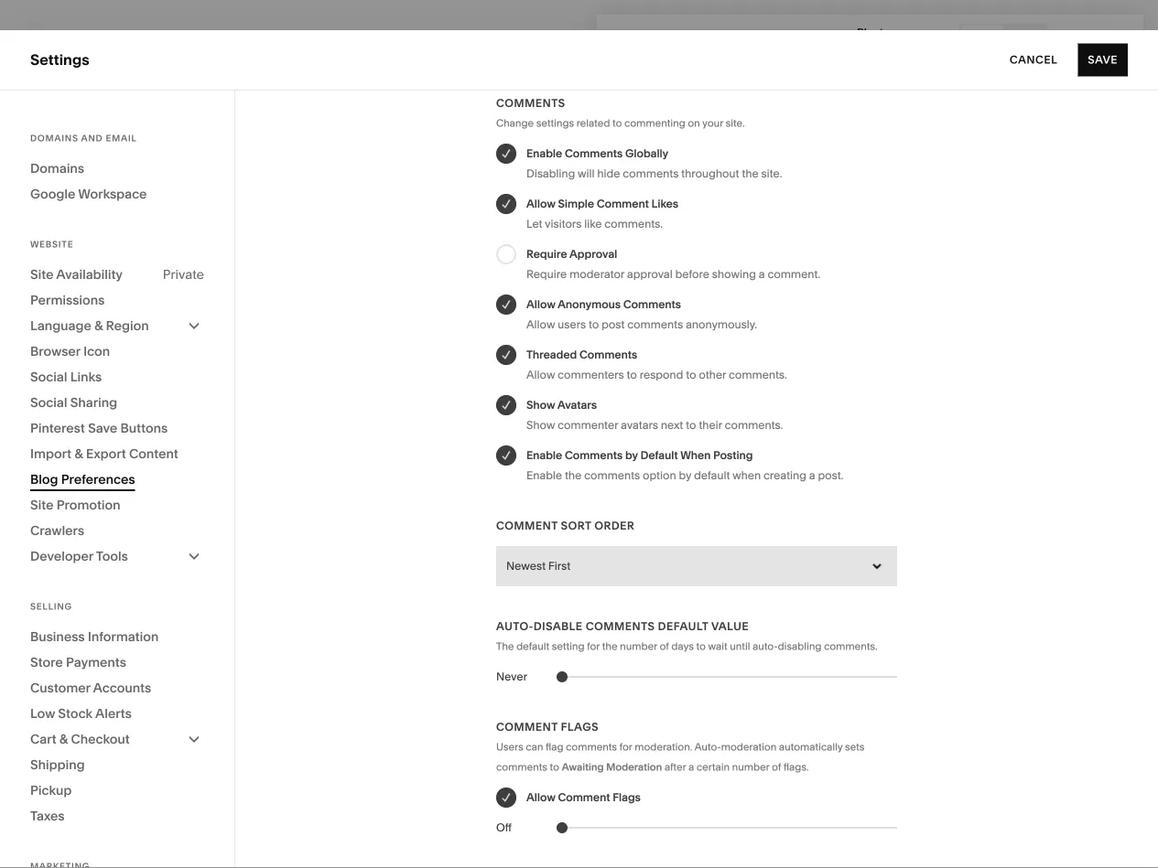 Task type: vqa. For each thing, say whether or not it's contained in the screenshot.
disabling
yes



Task type: locate. For each thing, give the bounding box(es) containing it.
enable inside the 'enable comments globally disabling will hide comments throughout the site.'
[[526, 147, 562, 160]]

to down flag
[[550, 762, 559, 774]]

None range field
[[496, 667, 897, 687], [496, 818, 897, 839], [496, 667, 897, 687], [496, 818, 897, 839]]

0 vertical spatial the
[[742, 167, 759, 180]]

0 horizontal spatial number
[[620, 641, 657, 653]]

of left days
[[660, 641, 669, 653]]

save inside save button
[[1088, 53, 1118, 66]]

domains for domains and email
[[30, 133, 78, 144]]

option
[[643, 469, 676, 482]]

1 horizontal spatial by
[[679, 469, 691, 482]]

business information link
[[30, 624, 204, 650]]

comment inside allow simple comment likes let visitors like comments.
[[597, 197, 649, 211]]

auto-
[[753, 641, 778, 653]]

google
[[30, 186, 75, 202]]

comment up can on the left bottom of the page
[[496, 721, 558, 734]]

to right related
[[612, 117, 622, 130]]

site. right on
[[726, 117, 745, 130]]

0 vertical spatial show
[[526, 399, 555, 412]]

0 vertical spatial of
[[660, 641, 669, 653]]

selling down domains and email on the top left of page
[[30, 146, 78, 164]]

default for value
[[658, 620, 709, 633]]

social sharing
[[30, 395, 117, 411]]

social
[[30, 369, 67, 385], [30, 395, 67, 411]]

setting
[[286, 253, 327, 269], [552, 641, 585, 653]]

the inside auto-disable comments default value the default setting for the number of days to wait until auto-disabling comments.
[[602, 641, 617, 653]]

0 vertical spatial setting
[[286, 253, 327, 269]]

automatically
[[779, 741, 843, 754]]

0 vertical spatial a
[[759, 268, 765, 281]]

1 vertical spatial by
[[679, 469, 691, 482]]

asset library
[[30, 632, 122, 649]]

default up days
[[658, 620, 709, 633]]

1 vertical spatial show
[[526, 419, 555, 432]]

2 site from the top
[[30, 498, 54, 513]]

0 horizontal spatial flags
[[561, 721, 599, 734]]

site promotion
[[30, 498, 120, 513]]

1 vertical spatial auto-
[[695, 741, 721, 754]]

days
[[671, 641, 694, 653]]

1 horizontal spatial number
[[732, 762, 769, 774]]

comments up change
[[496, 97, 565, 110]]

default inside auto-disable comments default value the default setting for the number of days to wait until auto-disabling comments.
[[658, 620, 709, 633]]

of
[[660, 641, 669, 653], [772, 762, 781, 774]]

1 horizontal spatial site.
[[761, 167, 782, 180]]

by down when
[[679, 469, 691, 482]]

1 show from the top
[[526, 399, 555, 412]]

2 social from the top
[[30, 395, 67, 411]]

0 vertical spatial settings
[[30, 51, 89, 69]]

google workspace
[[30, 186, 147, 202]]

analytics
[[30, 244, 95, 261]]

2 allow from the top
[[526, 298, 555, 311]]

1 horizontal spatial &
[[74, 446, 83, 462]]

default inside the enable comments by default when posting enable the comments option by default when creating a post.
[[694, 469, 730, 482]]

number inside auto-disable comments default value the default setting for the number of days to wait until auto-disabling comments.
[[620, 641, 657, 653]]

setting down disable
[[552, 641, 585, 653]]

2 vertical spatial the
[[602, 641, 617, 653]]

threaded
[[526, 348, 577, 362]]

a left post.
[[809, 469, 815, 482]]

auto- up certain
[[695, 741, 721, 754]]

to inside comments change settings related to commenting on your site.
[[612, 117, 622, 130]]

comments. inside auto-disable comments default value the default setting for the number of days to wait until auto-disabling comments.
[[824, 641, 877, 653]]

show left avatars
[[526, 399, 555, 412]]

your right on
[[702, 117, 723, 130]]

1 horizontal spatial your
[[702, 117, 723, 130]]

comments down globally
[[623, 167, 679, 180]]

comments
[[623, 167, 679, 180], [627, 318, 683, 331], [584, 469, 640, 482], [566, 741, 617, 754], [496, 762, 547, 774]]

default right the in the bottom left of the page
[[516, 641, 549, 653]]

domains inside "link"
[[30, 161, 84, 176]]

your down you've
[[349, 253, 376, 269]]

& inside import & export content link
[[74, 446, 83, 462]]

flags down moderation
[[613, 791, 641, 805]]

allow left 'anonymous'
[[526, 298, 555, 311]]

2 require from the top
[[526, 268, 567, 281]]

social down browser
[[30, 369, 67, 385]]

number down moderation
[[732, 762, 769, 774]]

region
[[106, 318, 149, 334]]

0 horizontal spatial your
[[349, 253, 376, 269]]

1 vertical spatial the
[[565, 469, 582, 482]]

0 vertical spatial auto-
[[496, 620, 534, 633]]

1 social from the top
[[30, 369, 67, 385]]

&
[[94, 318, 103, 334], [74, 446, 83, 462], [59, 732, 68, 747]]

1 horizontal spatial the
[[602, 641, 617, 653]]

content
[[129, 446, 178, 462]]

respond
[[640, 368, 683, 382]]

a right showing
[[759, 268, 765, 281]]

comments. up posting
[[725, 419, 783, 432]]

selling
[[30, 146, 78, 164], [30, 601, 72, 612]]

1 site from the top
[[30, 267, 54, 282]]

import & export content link
[[30, 441, 204, 467]]

0 vertical spatial by
[[625, 449, 638, 462]]

1 vertical spatial enable
[[526, 449, 562, 462]]

site down 'blog'
[[30, 498, 54, 513]]

social up "pinterest"
[[30, 395, 67, 411]]

the up sort
[[565, 469, 582, 482]]

allow left users
[[526, 318, 555, 331]]

by down avatars
[[625, 449, 638, 462]]

enable down commenter
[[526, 449, 562, 462]]

& inside language & region dropdown button
[[94, 318, 103, 334]]

comments. down likes
[[604, 217, 663, 231]]

1 vertical spatial domains
[[30, 161, 84, 176]]

comments inside comments change settings related to commenting on your site.
[[496, 97, 565, 110]]

0 horizontal spatial auto-
[[496, 620, 534, 633]]

comments down approval on the top right of the page
[[623, 298, 681, 311]]

analytics link
[[30, 243, 203, 264]]

0 vertical spatial selling
[[30, 146, 78, 164]]

1 horizontal spatial save
[[1088, 53, 1118, 66]]

1 vertical spatial site.
[[761, 167, 782, 180]]

buttons
[[120, 421, 168, 436]]

a right after
[[688, 762, 694, 774]]

0 vertical spatial social
[[30, 369, 67, 385]]

& for language
[[94, 318, 103, 334]]

to left wait
[[696, 641, 706, 653]]

& right cart
[[59, 732, 68, 747]]

0 vertical spatial default
[[694, 469, 730, 482]]

& for import
[[74, 446, 83, 462]]

1 vertical spatial require
[[526, 268, 567, 281]]

developer tools
[[30, 549, 128, 564]]

workspace
[[78, 186, 147, 202]]

comments inside auto-disable comments default value the default setting for the number of days to wait until auto-disabling comments.
[[586, 620, 655, 633]]

comment down hide
[[597, 197, 649, 211]]

0 horizontal spatial save
[[88, 421, 117, 436]]

settings down asset
[[30, 664, 88, 682]]

0 horizontal spatial by
[[625, 449, 638, 462]]

allow down can on the left bottom of the page
[[526, 791, 555, 805]]

low stock alerts link
[[30, 701, 204, 727]]

1 horizontal spatial of
[[772, 762, 781, 774]]

1 vertical spatial site
[[30, 498, 54, 513]]

1 enable from the top
[[526, 147, 562, 160]]

asset
[[30, 632, 70, 649]]

default inside the enable comments by default when posting enable the comments option by default when creating a post.
[[640, 449, 678, 462]]

2 domains from the top
[[30, 161, 84, 176]]

2 vertical spatial a
[[688, 762, 694, 774]]

customer accounts link
[[30, 676, 204, 701]]

pinterest save buttons link
[[30, 416, 204, 441]]

1 vertical spatial save
[[88, 421, 117, 436]]

1 vertical spatial &
[[74, 446, 83, 462]]

enable for enable comments by default when posting
[[526, 449, 562, 462]]

require down the let
[[526, 248, 567, 261]]

0 horizontal spatial for
[[587, 641, 600, 653]]

2 horizontal spatial &
[[94, 318, 103, 334]]

comments. right other
[[729, 368, 787, 382]]

store.
[[379, 253, 412, 269]]

a inside require approval require moderator approval before showing a comment.
[[759, 268, 765, 281]]

allow for allow anonymous comments allow users to post comments anonymously.
[[526, 298, 555, 311]]

save
[[1088, 53, 1118, 66], [88, 421, 117, 436]]

for up moderation
[[619, 741, 632, 754]]

social links link
[[30, 364, 204, 390]]

0 horizontal spatial the
[[565, 469, 582, 482]]

2 vertical spatial &
[[59, 732, 68, 747]]

allow down threaded
[[526, 368, 555, 382]]

to
[[612, 117, 622, 130], [589, 318, 599, 331], [627, 368, 637, 382], [686, 368, 696, 382], [686, 419, 696, 432], [696, 641, 706, 653], [550, 762, 559, 774]]

browser icon link
[[30, 339, 204, 364]]

order
[[594, 520, 635, 533]]

0 vertical spatial site.
[[726, 117, 745, 130]]

checkout
[[71, 732, 130, 747]]

1 horizontal spatial setting
[[552, 641, 585, 653]]

comments up awaiting
[[566, 741, 617, 754]]

flags
[[561, 721, 599, 734], [613, 791, 641, 805]]

enable comments globally disabling will hide comments throughout the site.
[[526, 147, 782, 180]]

number left days
[[620, 641, 657, 653]]

business
[[30, 629, 85, 645]]

0 vertical spatial number
[[620, 641, 657, 653]]

site. right throughout
[[761, 167, 782, 180]]

tab list
[[961, 25, 1045, 54]]

2 horizontal spatial a
[[809, 469, 815, 482]]

0 vertical spatial &
[[94, 318, 103, 334]]

comments up the will
[[565, 147, 623, 160]]

default for when
[[640, 449, 678, 462]]

to left other
[[686, 368, 696, 382]]

setting down now
[[286, 253, 327, 269]]

0 vertical spatial your
[[702, 117, 723, 130]]

1 vertical spatial your
[[349, 253, 376, 269]]

hide
[[597, 167, 620, 180]]

number
[[620, 641, 657, 653], [732, 762, 769, 774]]

now
[[286, 233, 313, 249]]

1 vertical spatial social
[[30, 395, 67, 411]]

0 vertical spatial require
[[526, 248, 567, 261]]

settings up domains and email on the top left of page
[[30, 51, 89, 69]]

0 horizontal spatial default
[[516, 641, 549, 653]]

comments down commenter
[[565, 449, 623, 462]]

comments up commenters
[[579, 348, 637, 362]]

approval
[[627, 268, 673, 281]]

0 vertical spatial save
[[1088, 53, 1118, 66]]

domains left "and"
[[30, 133, 78, 144]]

to left post
[[589, 318, 599, 331]]

will
[[578, 167, 595, 180]]

site
[[30, 267, 54, 282], [30, 498, 54, 513]]

0 vertical spatial enable
[[526, 147, 562, 160]]

0 horizontal spatial setting
[[286, 253, 327, 269]]

1 horizontal spatial a
[[759, 268, 765, 281]]

default down when
[[694, 469, 730, 482]]

site for site promotion
[[30, 498, 54, 513]]

5 allow from the top
[[526, 791, 555, 805]]

comments right disable
[[586, 620, 655, 633]]

website
[[30, 239, 74, 250]]

0 vertical spatial domains
[[30, 133, 78, 144]]

1 domains from the top
[[30, 133, 78, 144]]

for inside users can flag comments for moderation. auto-moderation automatically sets comments to
[[619, 741, 632, 754]]

disabling
[[526, 167, 575, 180]]

setting inside now that you've added products, finish setting up your store.
[[286, 253, 327, 269]]

0 vertical spatial for
[[587, 641, 600, 653]]

1 horizontal spatial default
[[694, 469, 730, 482]]

to right next
[[686, 419, 696, 432]]

0 horizontal spatial site.
[[726, 117, 745, 130]]

of inside auto-disable comments default value the default setting for the number of days to wait until auto-disabling comments.
[[660, 641, 669, 653]]

before
[[675, 268, 709, 281]]

other
[[699, 368, 726, 382]]

site down the analytics
[[30, 267, 54, 282]]

selling up business
[[30, 601, 72, 612]]

your inside comments change settings related to commenting on your site.
[[702, 117, 723, 130]]

anonymous
[[558, 298, 621, 311]]

0 horizontal spatial of
[[660, 641, 669, 653]]

settings
[[30, 51, 89, 69], [30, 664, 88, 682]]

site promotion link
[[30, 493, 204, 518]]

like
[[584, 217, 602, 231]]

for right the in the bottom left of the page
[[587, 641, 600, 653]]

auto- inside auto-disable comments default value the default setting for the number of days to wait until auto-disabling comments.
[[496, 620, 534, 633]]

to inside show avatars show commenter avatars next to their comments.
[[686, 419, 696, 432]]

2 horizontal spatial the
[[742, 167, 759, 180]]

finish
[[488, 233, 521, 249]]

anonymously.
[[686, 318, 757, 331]]

domains for domains
[[30, 161, 84, 176]]

1 settings from the top
[[30, 51, 89, 69]]

shipping link
[[30, 752, 204, 778]]

1 vertical spatial selling
[[30, 601, 72, 612]]

the left days
[[602, 641, 617, 653]]

0 vertical spatial flags
[[561, 721, 599, 734]]

1 vertical spatial default
[[516, 641, 549, 653]]

after
[[664, 762, 686, 774]]

4 allow from the top
[[526, 368, 555, 382]]

1 vertical spatial default
[[658, 620, 709, 633]]

to left respond
[[627, 368, 637, 382]]

flags up flag
[[561, 721, 599, 734]]

comments inside allow anonymous comments allow users to post comments anonymously.
[[627, 318, 683, 331]]

1 vertical spatial a
[[809, 469, 815, 482]]

commenter
[[558, 419, 618, 432]]

moderator
[[569, 268, 624, 281]]

0 horizontal spatial a
[[688, 762, 694, 774]]

moderation.
[[635, 741, 692, 754]]

store
[[30, 655, 63, 671]]

language & region link
[[30, 313, 204, 339]]

& inside cart & checkout dropdown button
[[59, 732, 68, 747]]

show left commenter
[[526, 419, 555, 432]]

comments up threaded comments allow commenters to respond to other comments.
[[627, 318, 683, 331]]

comments.
[[604, 217, 663, 231], [729, 368, 787, 382], [725, 419, 783, 432], [824, 641, 877, 653]]

plant
[[857, 26, 883, 39]]

comments inside allow anonymous comments allow users to post comments anonymously.
[[623, 298, 681, 311]]

save up import & export content
[[88, 421, 117, 436]]

blog preferences
[[30, 472, 135, 487]]

allow up the let
[[526, 197, 555, 211]]

sort
[[561, 520, 591, 533]]

allow inside threaded comments allow commenters to respond to other comments.
[[526, 368, 555, 382]]

domains
[[30, 133, 78, 144], [30, 161, 84, 176]]

comments inside the 'enable comments globally disabling will hide comments throughout the site.'
[[623, 167, 679, 180]]

products,
[[428, 233, 485, 249]]

allow inside allow simple comment likes let visitors like comments.
[[526, 197, 555, 211]]

require left moderator
[[526, 268, 567, 281]]

comments. right 'disabling'
[[824, 641, 877, 653]]

cart
[[30, 732, 56, 747]]

site for site availability
[[30, 267, 54, 282]]

comments inside the 'enable comments globally disabling will hide comments throughout the site.'
[[565, 147, 623, 160]]

2 vertical spatial enable
[[526, 469, 562, 482]]

1 horizontal spatial auto-
[[695, 741, 721, 754]]

1 horizontal spatial for
[[619, 741, 632, 754]]

moderation
[[721, 741, 777, 754]]

0 vertical spatial default
[[640, 449, 678, 462]]

enable up disabling
[[526, 147, 562, 160]]

save inside pinterest save buttons link
[[88, 421, 117, 436]]

0 vertical spatial site
[[30, 267, 54, 282]]

comments left option
[[584, 469, 640, 482]]

0 horizontal spatial &
[[59, 732, 68, 747]]

off
[[496, 822, 512, 835]]

auto- up the in the bottom left of the page
[[496, 620, 534, 633]]

cart & checkout link
[[30, 727, 204, 752]]

comments inside the enable comments by default when posting enable the comments option by default when creating a post.
[[584, 469, 640, 482]]

save right cancel at the right top of page
[[1088, 53, 1118, 66]]

domains up marketing
[[30, 161, 84, 176]]

preferences
[[61, 472, 135, 487]]

comments down 'users'
[[496, 762, 547, 774]]

default up option
[[640, 449, 678, 462]]

row group
[[234, 141, 597, 869]]

of left the flags.
[[772, 762, 781, 774]]

1 vertical spatial for
[[619, 741, 632, 754]]

by
[[625, 449, 638, 462], [679, 469, 691, 482]]

1 vertical spatial setting
[[552, 641, 585, 653]]

1 vertical spatial of
[[772, 762, 781, 774]]

developer tools link
[[30, 544, 204, 569]]

1 horizontal spatial flags
[[613, 791, 641, 805]]

enable up comment sort order
[[526, 469, 562, 482]]

1 allow from the top
[[526, 197, 555, 211]]

& up blog preferences
[[74, 446, 83, 462]]

the right throughout
[[742, 167, 759, 180]]

& up icon
[[94, 318, 103, 334]]

save button
[[1078, 43, 1128, 76]]

1 vertical spatial settings
[[30, 664, 88, 682]]

2 enable from the top
[[526, 449, 562, 462]]



Task type: describe. For each thing, give the bounding box(es) containing it.
comments. inside allow simple comment likes let visitors like comments.
[[604, 217, 663, 231]]

comment up newest
[[496, 520, 558, 533]]

enable comments by default when posting enable the comments option by default when creating a post.
[[526, 449, 843, 482]]

language
[[30, 318, 91, 334]]

can
[[526, 741, 543, 754]]

cart & checkout
[[30, 732, 130, 747]]

scheduling link
[[30, 275, 203, 297]]

change
[[496, 117, 534, 130]]

browser icon
[[30, 344, 110, 359]]

settings link
[[30, 663, 203, 685]]

site. inside comments change settings related to commenting on your site.
[[726, 117, 745, 130]]

accounts
[[93, 681, 151, 696]]

permissions
[[30, 292, 105, 308]]

allow for allow simple comment likes let visitors like comments.
[[526, 197, 555, 211]]

2 selling from the top
[[30, 601, 72, 612]]

visitors
[[545, 217, 582, 231]]

comments inside threaded comments allow commenters to respond to other comments.
[[579, 348, 637, 362]]

stock
[[58, 706, 93, 722]]

allow for allow comment flags
[[526, 791, 555, 805]]

enable for enable comments globally
[[526, 147, 562, 160]]

show avatars show commenter avatars next to their comments.
[[526, 399, 783, 432]]

awaiting
[[562, 762, 604, 774]]

posting
[[713, 449, 753, 462]]

their
[[699, 419, 722, 432]]

cart & checkout button
[[30, 727, 204, 752]]

language & region
[[30, 318, 149, 334]]

comment down awaiting
[[558, 791, 610, 805]]

disabling
[[778, 641, 822, 653]]

3 enable from the top
[[526, 469, 562, 482]]

newest
[[506, 560, 546, 573]]

comments. inside threaded comments allow commenters to respond to other comments.
[[729, 368, 787, 382]]

default inside auto-disable comments default value the default setting for the number of days to wait until auto-disabling comments.
[[516, 641, 549, 653]]

sharing
[[70, 395, 117, 411]]

when
[[732, 469, 761, 482]]

scheduling
[[30, 276, 109, 294]]

Search items… text field
[[295, 123, 562, 163]]

comment.
[[768, 268, 820, 281]]

allow anonymous comments allow users to post comments anonymously.
[[526, 298, 757, 331]]

disable
[[534, 620, 583, 633]]

3 allow from the top
[[526, 318, 555, 331]]

to inside auto-disable comments default value the default setting for the number of days to wait until auto-disabling comments.
[[696, 641, 706, 653]]

let
[[526, 217, 542, 231]]

alerts
[[95, 706, 132, 722]]

customer accounts
[[30, 681, 151, 696]]

likes
[[651, 197, 678, 211]]

avatars
[[621, 419, 658, 432]]

settings
[[536, 117, 574, 130]]

social for social links
[[30, 369, 67, 385]]

marketing link
[[30, 178, 203, 199]]

comments change settings related to commenting on your site.
[[496, 97, 745, 130]]

throughout
[[681, 167, 739, 180]]

taxes
[[30, 809, 65, 824]]

newest first
[[506, 560, 570, 573]]

social for social sharing
[[30, 395, 67, 411]]

low
[[30, 706, 55, 722]]

2 show from the top
[[526, 419, 555, 432]]

tools
[[96, 549, 128, 564]]

wait
[[708, 641, 727, 653]]

payments
[[66, 655, 126, 671]]

users
[[558, 318, 586, 331]]

marketing
[[30, 179, 101, 196]]

1 vertical spatial flags
[[613, 791, 641, 805]]

post
[[602, 318, 625, 331]]

users
[[496, 741, 523, 754]]

library
[[73, 632, 122, 649]]

import & export content
[[30, 446, 178, 462]]

availability
[[56, 267, 123, 282]]

allow comment flags
[[526, 791, 641, 805]]

pickup link
[[30, 778, 204, 804]]

auto- inside users can flag comments for moderation. auto-moderation automatically sets comments to
[[695, 741, 721, 754]]

require approval require moderator approval before showing a comment.
[[526, 248, 820, 281]]

your inside now that you've added products, finish setting up your store.
[[349, 253, 376, 269]]

first
[[548, 560, 570, 573]]

commenting
[[624, 117, 685, 130]]

users can flag comments for moderation. auto-moderation automatically sets comments to
[[496, 741, 865, 774]]

comments. inside show avatars show commenter avatars next to their comments.
[[725, 419, 783, 432]]

customer
[[30, 681, 90, 696]]

now that you've added products, finish setting up your store.
[[286, 233, 521, 269]]

comment sort order
[[496, 520, 635, 533]]

comments inside the enable comments by default when posting enable the comments option by default when creating a post.
[[565, 449, 623, 462]]

moderation
[[606, 762, 662, 774]]

setting inside auto-disable comments default value the default setting for the number of days to wait until auto-disabling comments.
[[552, 641, 585, 653]]

2 settings from the top
[[30, 664, 88, 682]]

the inside the 'enable comments globally disabling will hide comments throughout the site.'
[[742, 167, 759, 180]]

blog
[[30, 472, 58, 487]]

site. inside the 'enable comments globally disabling will hide comments throughout the site.'
[[761, 167, 782, 180]]

value
[[711, 620, 749, 633]]

for inside auto-disable comments default value the default setting for the number of days to wait until auto-disabling comments.
[[587, 641, 600, 653]]

cancel button
[[1010, 43, 1058, 76]]

google workspace link
[[30, 181, 204, 207]]

the inside the enable comments by default when posting enable the comments option by default when creating a post.
[[565, 469, 582, 482]]

1 require from the top
[[526, 248, 567, 261]]

on
[[688, 117, 700, 130]]

and
[[81, 133, 103, 144]]

1 selling from the top
[[30, 146, 78, 164]]

simple
[[558, 197, 594, 211]]

& for cart
[[59, 732, 68, 747]]

developer tools button
[[30, 544, 204, 569]]

avatars
[[557, 399, 597, 412]]

pinterest save buttons
[[30, 421, 168, 436]]

when
[[680, 449, 711, 462]]

up
[[330, 253, 346, 269]]

developer
[[30, 549, 93, 564]]

help
[[30, 697, 63, 714]]

added
[[385, 233, 425, 249]]

threaded comments allow commenters to respond to other comments.
[[526, 348, 787, 382]]

to inside users can flag comments for moderation. auto-moderation automatically sets comments to
[[550, 762, 559, 774]]

comment flags
[[496, 721, 599, 734]]

to inside allow anonymous comments allow users to post comments anonymously.
[[589, 318, 599, 331]]

1 vertical spatial number
[[732, 762, 769, 774]]

business information
[[30, 629, 159, 645]]

a inside the enable comments by default when posting enable the comments option by default when creating a post.
[[809, 469, 815, 482]]



